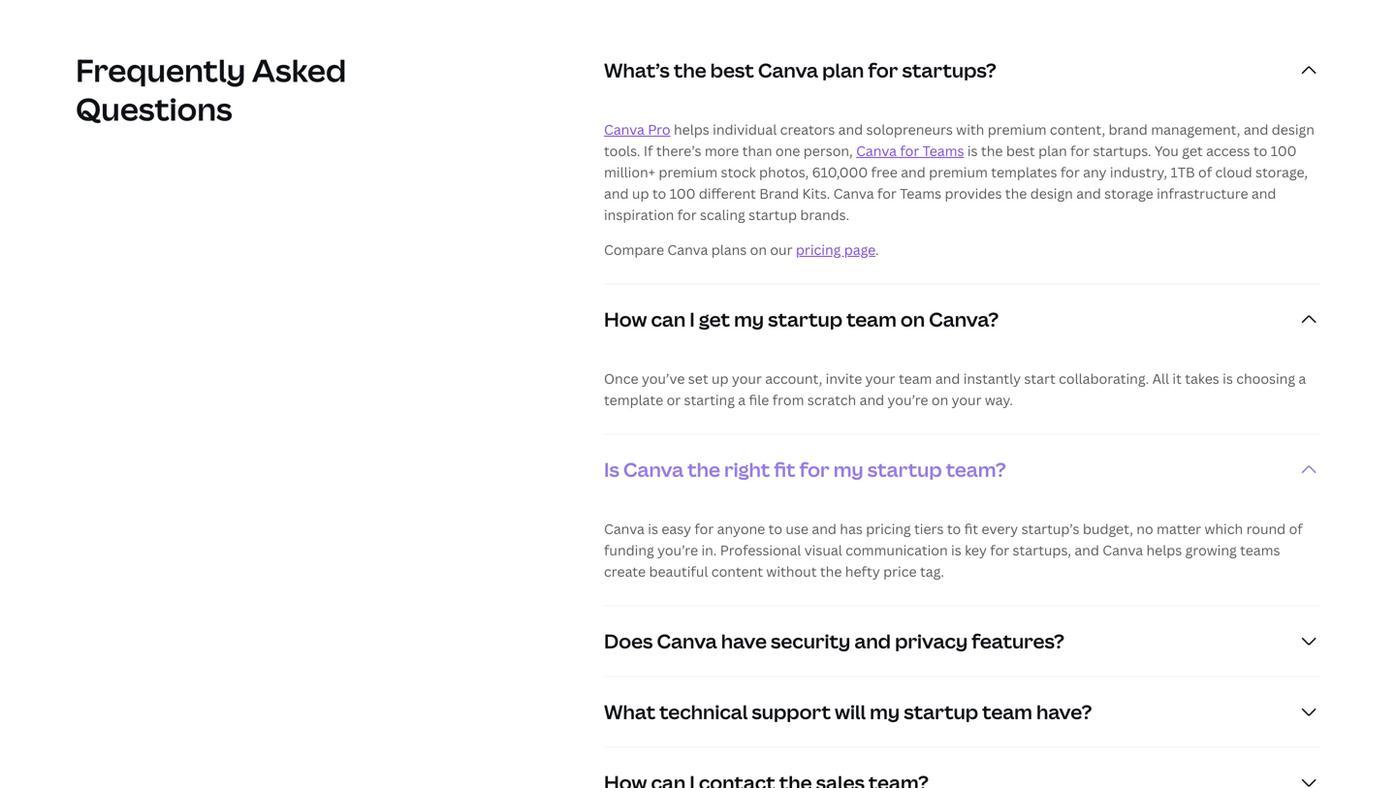Task type: vqa. For each thing, say whether or not it's contained in the screenshot.
the top BUSINESS
no



Task type: describe. For each thing, give the bounding box(es) containing it.
free
[[871, 163, 898, 181]]

the inside canva is easy for anyone to use and has pricing tiers to fit every startup's budget, no matter which round of funding you're in. professional visual communication is key for startups, and canva helps growing teams create beautiful content without the hefty price tag.
[[820, 562, 842, 581]]

or
[[667, 391, 681, 409]]

beautiful
[[649, 562, 708, 581]]

file
[[749, 391, 769, 409]]

no
[[1137, 520, 1154, 538]]

is left key
[[951, 541, 962, 560]]

startups.
[[1093, 142, 1152, 160]]

inspiration
[[604, 206, 674, 224]]

.
[[876, 241, 879, 259]]

is canva the right fit for my startup team? button
[[604, 435, 1321, 505]]

templates
[[991, 163, 1057, 181]]

in.
[[701, 541, 717, 560]]

startup down 'privacy'
[[904, 699, 978, 725]]

the down templates
[[1005, 184, 1027, 203]]

it
[[1173, 370, 1182, 388]]

design inside is the best plan for startups. you get access to 100 million+ premium stock photos, 610,000 free and premium templates for any industry, 1tb of cloud storage, and up to 100 different brand kits. canva for teams provides the design and storage infrastructure and inspiration for scaling startup brands.
[[1030, 184, 1073, 203]]

every
[[982, 520, 1018, 538]]

if
[[644, 142, 653, 160]]

pro
[[648, 120, 671, 139]]

does canva have security and privacy features?
[[604, 628, 1065, 655]]

for left any
[[1061, 163, 1080, 181]]

access
[[1206, 142, 1250, 160]]

with
[[956, 120, 985, 139]]

plans
[[711, 241, 747, 259]]

right
[[724, 456, 770, 483]]

of inside canva is easy for anyone to use and has pricing tiers to fit every startup's budget, no matter which round of funding you're in. professional visual communication is key for startups, and canva helps growing teams create beautiful content without the hefty price tag.
[[1289, 520, 1303, 538]]

you're inside canva is easy for anyone to use and has pricing tiers to fit every startup's budget, no matter which round of funding you're in. professional visual communication is key for startups, and canva helps growing teams create beautiful content without the hefty price tag.
[[658, 541, 698, 560]]

for up in.
[[695, 520, 714, 538]]

startup inside is the best plan for startups. you get access to 100 million+ premium stock photos, 610,000 free and premium templates for any industry, 1tb of cloud storage, and up to 100 different brand kits. canva for teams provides the design and storage infrastructure and inspiration for scaling startup brands.
[[749, 206, 797, 224]]

my for will
[[870, 699, 900, 725]]

our
[[770, 241, 793, 259]]

fit inside dropdown button
[[774, 456, 796, 483]]

canva down budget,
[[1103, 541, 1143, 560]]

design inside helps individual creators and solopreneurs with premium content, brand management, and design tools. if there's more than one person,
[[1272, 120, 1315, 139]]

how can i get my startup team on canva? button
[[604, 285, 1321, 354]]

management,
[[1151, 120, 1241, 139]]

team inside once you've set up your account, invite your team and instantly start collaborating. all it takes is choosing a template or starting a file from scratch and you're on your way.
[[899, 370, 932, 388]]

to left use
[[769, 520, 783, 538]]

there's
[[656, 142, 702, 160]]

template
[[604, 391, 663, 409]]

create
[[604, 562, 646, 581]]

and up access
[[1244, 120, 1269, 139]]

does canva have security and privacy features? button
[[604, 607, 1321, 676]]

0 horizontal spatial a
[[738, 391, 746, 409]]

canva pro
[[604, 120, 671, 139]]

scratch
[[808, 391, 856, 409]]

team for have?
[[982, 699, 1033, 725]]

storage
[[1105, 184, 1154, 203]]

best for plan
[[1006, 142, 1035, 160]]

canva for teams
[[856, 142, 964, 160]]

and down invite on the right top of the page
[[860, 391, 884, 409]]

one
[[776, 142, 800, 160]]

frequently asked questions
[[76, 49, 346, 130]]

storage,
[[1256, 163, 1308, 181]]

choosing
[[1237, 370, 1296, 388]]

brand
[[1109, 120, 1148, 139]]

communication
[[846, 541, 948, 560]]

of inside is the best plan for startups. you get access to 100 million+ premium stock photos, 610,000 free and premium templates for any industry, 1tb of cloud storage, and up to 100 different brand kits. canva for teams provides the design and storage infrastructure and inspiration for scaling startup brands.
[[1199, 163, 1212, 181]]

page
[[844, 241, 876, 259]]

set
[[688, 370, 708, 388]]

creators
[[780, 120, 835, 139]]

610,000
[[812, 163, 868, 181]]

has
[[840, 520, 863, 538]]

0 vertical spatial pricing
[[796, 241, 841, 259]]

on inside dropdown button
[[901, 306, 925, 333]]

what's
[[604, 57, 670, 83]]

startup up account,
[[768, 306, 843, 333]]

plan inside is the best plan for startups. you get access to 100 million+ premium stock photos, 610,000 free and premium templates for any industry, 1tb of cloud storage, and up to 100 different brand kits. canva for teams provides the design and storage infrastructure and inspiration for scaling startup brands.
[[1039, 142, 1067, 160]]

technical
[[660, 699, 748, 725]]

for down the free
[[877, 184, 897, 203]]

teams
[[1240, 541, 1280, 560]]

how can i get my startup team on canva?
[[604, 306, 999, 333]]

growing
[[1186, 541, 1237, 560]]

0 vertical spatial teams
[[923, 142, 964, 160]]

key
[[965, 541, 987, 560]]

and down budget,
[[1075, 541, 1099, 560]]

features?
[[972, 628, 1065, 655]]

up inside once you've set up your account, invite your team and instantly start collaborating. all it takes is choosing a template or starting a file from scratch and you're on your way.
[[712, 370, 729, 388]]

premium down there's
[[659, 163, 718, 181]]

canva up the free
[[856, 142, 897, 160]]

have?
[[1037, 699, 1092, 725]]

canva inside does canva have security and privacy features? dropdown button
[[657, 628, 717, 655]]

canva pro link
[[604, 120, 671, 139]]

than
[[742, 142, 772, 160]]

1 vertical spatial 100
[[670, 184, 696, 203]]

startup up tiers
[[868, 456, 942, 483]]

get inside how can i get my startup team on canva? dropdown button
[[699, 306, 730, 333]]

cloud
[[1215, 163, 1252, 181]]

what
[[604, 699, 656, 725]]

for down 'content,'
[[1071, 142, 1090, 160]]

and up visual
[[812, 520, 837, 538]]

for inside dropdown button
[[868, 57, 898, 83]]

what's the best canva plan for startups?
[[604, 57, 997, 83]]

for inside dropdown button
[[800, 456, 830, 483]]

canva left the plans
[[668, 241, 708, 259]]

for down solopreneurs
[[900, 142, 919, 160]]

and down storage,
[[1252, 184, 1277, 203]]

the down with
[[981, 142, 1003, 160]]

million+
[[604, 163, 655, 181]]

1tb
[[1171, 163, 1195, 181]]

the inside dropdown button
[[688, 456, 720, 483]]

more
[[705, 142, 739, 160]]

way.
[[985, 391, 1013, 409]]

any
[[1083, 163, 1107, 181]]

which
[[1205, 520, 1243, 538]]

premium up provides
[[929, 163, 988, 181]]

person,
[[804, 142, 853, 160]]

all
[[1153, 370, 1169, 388]]

team for on
[[847, 306, 897, 333]]

tiers
[[914, 520, 944, 538]]

compare
[[604, 241, 664, 259]]

support
[[752, 699, 831, 725]]

helps individual creators and solopreneurs with premium content, brand management, and design tools. if there's more than one person,
[[604, 120, 1315, 160]]

tag.
[[920, 562, 944, 581]]

security
[[771, 628, 851, 655]]

you
[[1155, 142, 1179, 160]]

anyone
[[717, 520, 765, 538]]

my for get
[[734, 306, 764, 333]]

without
[[766, 562, 817, 581]]

canva inside what's the best canva plan for startups? dropdown button
[[758, 57, 818, 83]]



Task type: locate. For each thing, give the bounding box(es) containing it.
1 horizontal spatial you're
[[888, 391, 928, 409]]

team up invite on the right top of the page
[[847, 306, 897, 333]]

1 vertical spatial plan
[[1039, 142, 1067, 160]]

100 down there's
[[670, 184, 696, 203]]

design
[[1272, 120, 1315, 139], [1030, 184, 1073, 203]]

canva for teams link
[[856, 142, 964, 160]]

content
[[712, 562, 763, 581]]

canva inside is canva the right fit for my startup team? dropdown button
[[623, 456, 684, 483]]

my inside how can i get my startup team on canva? dropdown button
[[734, 306, 764, 333]]

0 vertical spatial plan
[[822, 57, 864, 83]]

visual
[[805, 541, 842, 560]]

premium inside helps individual creators and solopreneurs with premium content, brand management, and design tools. if there's more than one person,
[[988, 120, 1047, 139]]

is down with
[[968, 142, 978, 160]]

2 vertical spatial my
[[870, 699, 900, 725]]

you're
[[888, 391, 928, 409], [658, 541, 698, 560]]

0 horizontal spatial best
[[710, 57, 754, 83]]

0 horizontal spatial design
[[1030, 184, 1073, 203]]

and left instantly
[[936, 370, 960, 388]]

matter
[[1157, 520, 1201, 538]]

is left easy
[[648, 520, 658, 538]]

canva up the creators
[[758, 57, 818, 83]]

startups?
[[902, 57, 997, 83]]

canva up funding on the bottom
[[604, 520, 645, 538]]

privacy
[[895, 628, 968, 655]]

up up inspiration
[[632, 184, 649, 203]]

1 vertical spatial fit
[[964, 520, 978, 538]]

1 vertical spatial you're
[[658, 541, 698, 560]]

will
[[835, 699, 866, 725]]

the
[[674, 57, 706, 83], [981, 142, 1003, 160], [1005, 184, 1027, 203], [688, 456, 720, 483], [820, 562, 842, 581]]

0 vertical spatial my
[[734, 306, 764, 333]]

pricing inside canva is easy for anyone to use and has pricing tiers to fit every startup's budget, no matter which round of funding you're in. professional visual communication is key for startups, and canva helps growing teams create beautiful content without the hefty price tag.
[[866, 520, 911, 538]]

plan inside what's the best canva plan for startups? dropdown button
[[822, 57, 864, 83]]

2 horizontal spatial on
[[932, 391, 949, 409]]

1 horizontal spatial plan
[[1039, 142, 1067, 160]]

2 vertical spatial on
[[932, 391, 949, 409]]

pricing up the communication
[[866, 520, 911, 538]]

2 vertical spatial team
[[982, 699, 1033, 725]]

tools.
[[604, 142, 640, 160]]

0 vertical spatial a
[[1299, 370, 1306, 388]]

fit
[[774, 456, 796, 483], [964, 520, 978, 538]]

0 horizontal spatial my
[[734, 306, 764, 333]]

to up storage,
[[1254, 142, 1268, 160]]

1 horizontal spatial my
[[834, 456, 864, 483]]

0 vertical spatial helps
[[674, 120, 710, 139]]

stock
[[721, 163, 756, 181]]

get right i
[[699, 306, 730, 333]]

on left canva? at right
[[901, 306, 925, 333]]

your up file
[[732, 370, 762, 388]]

1 horizontal spatial a
[[1299, 370, 1306, 388]]

1 horizontal spatial up
[[712, 370, 729, 388]]

1 vertical spatial team
[[899, 370, 932, 388]]

teams
[[923, 142, 964, 160], [900, 184, 942, 203]]

up right set
[[712, 370, 729, 388]]

best inside dropdown button
[[710, 57, 754, 83]]

is
[[604, 456, 619, 483]]

photos,
[[759, 163, 809, 181]]

kits.
[[802, 184, 830, 203]]

how
[[604, 306, 647, 333]]

1 vertical spatial best
[[1006, 142, 1035, 160]]

hefty
[[845, 562, 880, 581]]

my right will
[[870, 699, 900, 725]]

2 horizontal spatial my
[[870, 699, 900, 725]]

1 horizontal spatial fit
[[964, 520, 978, 538]]

canva
[[758, 57, 818, 83], [604, 120, 645, 139], [856, 142, 897, 160], [834, 184, 874, 203], [668, 241, 708, 259], [623, 456, 684, 483], [604, 520, 645, 538], [1103, 541, 1143, 560], [657, 628, 717, 655]]

is
[[968, 142, 978, 160], [1223, 370, 1233, 388], [648, 520, 658, 538], [951, 541, 962, 560]]

canva inside is the best plan for startups. you get access to 100 million+ premium stock photos, 610,000 free and premium templates for any industry, 1tb of cloud storage, and up to 100 different brand kits. canva for teams provides the design and storage infrastructure and inspiration for scaling startup brands.
[[834, 184, 874, 203]]

plan up the creators
[[822, 57, 864, 83]]

and up "person,"
[[838, 120, 863, 139]]

canva right "is"
[[623, 456, 684, 483]]

0 vertical spatial you're
[[888, 391, 928, 409]]

startup's
[[1022, 520, 1080, 538]]

what technical support will my startup team have? button
[[604, 677, 1321, 747]]

startups,
[[1013, 541, 1071, 560]]

1 vertical spatial helps
[[1147, 541, 1182, 560]]

have
[[721, 628, 767, 655]]

my
[[734, 306, 764, 333], [834, 456, 864, 483], [870, 699, 900, 725]]

on left 'our'
[[750, 241, 767, 259]]

1 vertical spatial on
[[901, 306, 925, 333]]

teams inside is the best plan for startups. you get access to 100 million+ premium stock photos, 610,000 free and premium templates for any industry, 1tb of cloud storage, and up to 100 different brand kits. canva for teams provides the design and storage infrastructure and inspiration for scaling startup brands.
[[900, 184, 942, 203]]

0 horizontal spatial fit
[[774, 456, 796, 483]]

is inside is the best plan for startups. you get access to 100 million+ premium stock photos, 610,000 free and premium templates for any industry, 1tb of cloud storage, and up to 100 different brand kits. canva for teams provides the design and storage infrastructure and inspiration for scaling startup brands.
[[968, 142, 978, 160]]

on
[[750, 241, 767, 259], [901, 306, 925, 333], [932, 391, 949, 409]]

0 horizontal spatial pricing
[[796, 241, 841, 259]]

fit up key
[[964, 520, 978, 538]]

frequently
[[76, 49, 246, 91]]

0 vertical spatial up
[[632, 184, 649, 203]]

1 vertical spatial my
[[834, 456, 864, 483]]

a right the choosing
[[1299, 370, 1306, 388]]

my inside what technical support will my startup team have? dropdown button
[[870, 699, 900, 725]]

best
[[710, 57, 754, 83], [1006, 142, 1035, 160]]

canva is easy for anyone to use and has pricing tiers to fit every startup's budget, no matter which round of funding you're in. professional visual communication is key for startups, and canva helps growing teams create beautiful content without the hefty price tag.
[[604, 520, 1303, 581]]

i
[[690, 306, 695, 333]]

helps up there's
[[674, 120, 710, 139]]

0 vertical spatial get
[[1182, 142, 1203, 160]]

to up inspiration
[[652, 184, 666, 203]]

0 vertical spatial 100
[[1271, 142, 1297, 160]]

best inside is the best plan for startups. you get access to 100 million+ premium stock photos, 610,000 free and premium templates for any industry, 1tb of cloud storage, and up to 100 different brand kits. canva for teams provides the design and storage infrastructure and inspiration for scaling startup brands.
[[1006, 142, 1035, 160]]

round
[[1247, 520, 1286, 538]]

asked
[[252, 49, 346, 91]]

you're up beautiful
[[658, 541, 698, 560]]

teams down canva for teams link
[[900, 184, 942, 203]]

the down visual
[[820, 562, 842, 581]]

for up solopreneurs
[[868, 57, 898, 83]]

the inside dropdown button
[[674, 57, 706, 83]]

what technical support will my startup team have?
[[604, 699, 1092, 725]]

on left "way."
[[932, 391, 949, 409]]

you're right scratch
[[888, 391, 928, 409]]

of
[[1199, 163, 1212, 181], [1289, 520, 1303, 538]]

up inside is the best plan for startups. you get access to 100 million+ premium stock photos, 610,000 free and premium templates for any industry, 1tb of cloud storage, and up to 100 different brand kits. canva for teams provides the design and storage infrastructure and inspiration for scaling startup brands.
[[632, 184, 649, 203]]

use
[[786, 520, 809, 538]]

startup down brand
[[749, 206, 797, 224]]

1 vertical spatial up
[[712, 370, 729, 388]]

once you've set up your account, invite your team and instantly start collaborating. all it takes is choosing a template or starting a file from scratch and you're on your way.
[[604, 370, 1306, 409]]

start
[[1024, 370, 1056, 388]]

and down any
[[1077, 184, 1101, 203]]

professional
[[720, 541, 801, 560]]

account,
[[765, 370, 823, 388]]

to
[[1254, 142, 1268, 160], [652, 184, 666, 203], [769, 520, 783, 538], [947, 520, 961, 538]]

0 horizontal spatial team
[[847, 306, 897, 333]]

pricing down brands.
[[796, 241, 841, 259]]

the right "what's" at the top of the page
[[674, 57, 706, 83]]

0 horizontal spatial of
[[1199, 163, 1212, 181]]

1 vertical spatial of
[[1289, 520, 1303, 538]]

my up the has
[[834, 456, 864, 483]]

invite
[[826, 370, 862, 388]]

plan down 'content,'
[[1039, 142, 1067, 160]]

canva?
[[929, 306, 999, 333]]

team?
[[946, 456, 1006, 483]]

1 horizontal spatial pricing
[[866, 520, 911, 538]]

helps down matter
[[1147, 541, 1182, 560]]

canva up tools. at the left of page
[[604, 120, 645, 139]]

my inside is canva the right fit for my startup team? dropdown button
[[834, 456, 864, 483]]

and inside dropdown button
[[855, 628, 891, 655]]

of right round
[[1289, 520, 1303, 538]]

plan
[[822, 57, 864, 83], [1039, 142, 1067, 160]]

does
[[604, 628, 653, 655]]

premium
[[988, 120, 1047, 139], [659, 163, 718, 181], [929, 163, 988, 181]]

100 up storage,
[[1271, 142, 1297, 160]]

team left have?
[[982, 699, 1033, 725]]

fit inside canva is easy for anyone to use and has pricing tiers to fit every startup's budget, no matter which round of funding you're in. professional visual communication is key for startups, and canva helps growing teams create beautiful content without the hefty price tag.
[[964, 520, 978, 538]]

0 horizontal spatial you're
[[658, 541, 698, 560]]

to right tiers
[[947, 520, 961, 538]]

1 horizontal spatial 100
[[1271, 142, 1297, 160]]

2 horizontal spatial team
[[982, 699, 1033, 725]]

for up use
[[800, 456, 830, 483]]

1 vertical spatial design
[[1030, 184, 1073, 203]]

best up templates
[[1006, 142, 1035, 160]]

1 horizontal spatial get
[[1182, 142, 1203, 160]]

0 horizontal spatial plan
[[822, 57, 864, 83]]

0 horizontal spatial your
[[732, 370, 762, 388]]

of up infrastructure
[[1199, 163, 1212, 181]]

0 vertical spatial fit
[[774, 456, 796, 483]]

content,
[[1050, 120, 1106, 139]]

infrastructure
[[1157, 184, 1248, 203]]

1 horizontal spatial team
[[899, 370, 932, 388]]

0 vertical spatial of
[[1199, 163, 1212, 181]]

premium up templates
[[988, 120, 1047, 139]]

1 vertical spatial a
[[738, 391, 746, 409]]

pricing
[[796, 241, 841, 259], [866, 520, 911, 538]]

my right i
[[734, 306, 764, 333]]

and down "million+"
[[604, 184, 629, 203]]

a
[[1299, 370, 1306, 388], [738, 391, 746, 409]]

fit right right
[[774, 456, 796, 483]]

scaling
[[700, 206, 745, 224]]

1 horizontal spatial best
[[1006, 142, 1035, 160]]

helps
[[674, 120, 710, 139], [1147, 541, 1182, 560]]

get down management,
[[1182, 142, 1203, 160]]

get
[[1182, 142, 1203, 160], [699, 306, 730, 333]]

0 horizontal spatial helps
[[674, 120, 710, 139]]

easy
[[662, 520, 691, 538]]

0 horizontal spatial up
[[632, 184, 649, 203]]

budget,
[[1083, 520, 1133, 538]]

2 horizontal spatial your
[[952, 391, 982, 409]]

funding
[[604, 541, 654, 560]]

teams down with
[[923, 142, 964, 160]]

a left file
[[738, 391, 746, 409]]

1 horizontal spatial helps
[[1147, 541, 1182, 560]]

questions
[[76, 88, 232, 130]]

is inside once you've set up your account, invite your team and instantly start collaborating. all it takes is choosing a template or starting a file from scratch and you're on your way.
[[1223, 370, 1233, 388]]

is the best plan for startups. you get access to 100 million+ premium stock photos, 610,000 free and premium templates for any industry, 1tb of cloud storage, and up to 100 different brand kits. canva for teams provides the design and storage infrastructure and inspiration for scaling startup brands.
[[604, 142, 1308, 224]]

0 horizontal spatial on
[[750, 241, 767, 259]]

0 horizontal spatial get
[[699, 306, 730, 333]]

helps inside canva is easy for anyone to use and has pricing tiers to fit every startup's budget, no matter which round of funding you're in. professional visual communication is key for startups, and canva helps growing teams create beautiful content without the hefty price tag.
[[1147, 541, 1182, 560]]

different
[[699, 184, 756, 203]]

instantly
[[964, 370, 1021, 388]]

best for canva
[[710, 57, 754, 83]]

0 vertical spatial team
[[847, 306, 897, 333]]

on inside once you've set up your account, invite your team and instantly start collaborating. all it takes is choosing a template or starting a file from scratch and you're on your way.
[[932, 391, 949, 409]]

you're inside once you've set up your account, invite your team and instantly start collaborating. all it takes is choosing a template or starting a file from scratch and you're on your way.
[[888, 391, 928, 409]]

1 horizontal spatial of
[[1289, 520, 1303, 538]]

canva down 610,000
[[834, 184, 874, 203]]

1 horizontal spatial on
[[901, 306, 925, 333]]

team right invite on the right top of the page
[[899, 370, 932, 388]]

pricing page link
[[796, 241, 876, 259]]

get inside is the best plan for startups. you get access to 100 million+ premium stock photos, 610,000 free and premium templates for any industry, 1tb of cloud storage, and up to 100 different brand kits. canva for teams provides the design and storage infrastructure and inspiration for scaling startup brands.
[[1182, 142, 1203, 160]]

1 horizontal spatial design
[[1272, 120, 1315, 139]]

for
[[868, 57, 898, 83], [900, 142, 919, 160], [1071, 142, 1090, 160], [1061, 163, 1080, 181], [877, 184, 897, 203], [678, 206, 697, 224], [800, 456, 830, 483], [695, 520, 714, 538], [990, 541, 1010, 560]]

your left "way."
[[952, 391, 982, 409]]

is right takes
[[1223, 370, 1233, 388]]

canva left 'have'
[[657, 628, 717, 655]]

design up storage,
[[1272, 120, 1315, 139]]

0 vertical spatial best
[[710, 57, 754, 83]]

1 vertical spatial pricing
[[866, 520, 911, 538]]

for down the every
[[990, 541, 1010, 560]]

0 horizontal spatial 100
[[670, 184, 696, 203]]

helps inside helps individual creators and solopreneurs with premium content, brand management, and design tools. if there's more than one person,
[[674, 120, 710, 139]]

best up individual
[[710, 57, 754, 83]]

starting
[[684, 391, 735, 409]]

and down canva for teams link
[[901, 163, 926, 181]]

0 vertical spatial design
[[1272, 120, 1315, 139]]

the left right
[[688, 456, 720, 483]]

0 vertical spatial on
[[750, 241, 767, 259]]

1 vertical spatial teams
[[900, 184, 942, 203]]

your right invite on the right top of the page
[[866, 370, 896, 388]]

price
[[883, 562, 917, 581]]

design down templates
[[1030, 184, 1073, 203]]

and left 'privacy'
[[855, 628, 891, 655]]

compare canva plans on our pricing page .
[[604, 241, 879, 259]]

1 vertical spatial get
[[699, 306, 730, 333]]

for left scaling
[[678, 206, 697, 224]]

you've
[[642, 370, 685, 388]]

can
[[651, 306, 686, 333]]

1 horizontal spatial your
[[866, 370, 896, 388]]



